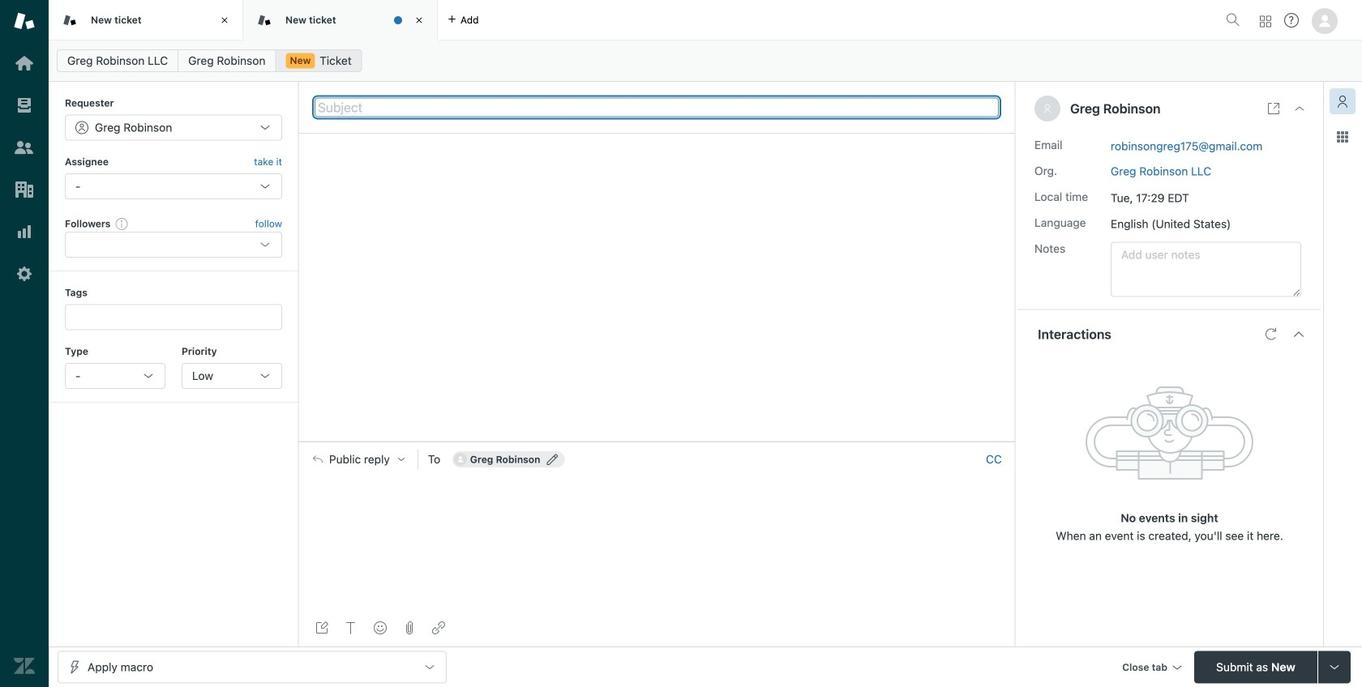 Task type: vqa. For each thing, say whether or not it's contained in the screenshot.
Minimize composer IMAGE at the bottom
yes



Task type: locate. For each thing, give the bounding box(es) containing it.
organizations image
[[14, 179, 35, 200]]

zendesk products image
[[1260, 16, 1272, 27]]

view more details image
[[1268, 102, 1281, 115]]

customer context image
[[1336, 95, 1349, 108]]

tab
[[49, 0, 243, 41], [243, 0, 438, 41]]

minimize composer image
[[650, 435, 663, 448]]

secondary element
[[49, 45, 1362, 77]]

insert emojis image
[[374, 622, 387, 635]]

get help image
[[1285, 13, 1299, 28]]

1 horizontal spatial close image
[[1294, 102, 1306, 115]]

add attachment image
[[403, 622, 416, 635]]

2 tab from the left
[[243, 0, 438, 41]]

0 vertical spatial close image
[[411, 12, 427, 28]]

1 tab from the left
[[49, 0, 243, 41]]

close image
[[411, 12, 427, 28], [1294, 102, 1306, 115]]

admin image
[[14, 264, 35, 285]]

Add user notes text field
[[1111, 242, 1302, 297]]

0 horizontal spatial close image
[[411, 12, 427, 28]]

add link (cmd k) image
[[432, 622, 445, 635]]

user image
[[1043, 104, 1053, 114]]



Task type: describe. For each thing, give the bounding box(es) containing it.
robinsongreg175@gmail.com image
[[454, 453, 467, 466]]

displays possible ticket submission types image
[[1328, 661, 1341, 674]]

format text image
[[345, 622, 358, 635]]

customers image
[[14, 137, 35, 158]]

views image
[[14, 95, 35, 116]]

get started image
[[14, 53, 35, 74]]

main element
[[0, 0, 49, 688]]

Subject field
[[315, 98, 999, 117]]

zendesk support image
[[14, 11, 35, 32]]

zendesk image
[[14, 656, 35, 677]]

close image
[[217, 12, 233, 28]]

edit user image
[[547, 454, 558, 465]]

close image inside tabs "tab list"
[[411, 12, 427, 28]]

info on adding followers image
[[115, 217, 128, 230]]

1 vertical spatial close image
[[1294, 102, 1306, 115]]

reporting image
[[14, 221, 35, 242]]

draft mode image
[[315, 622, 328, 635]]

tabs tab list
[[49, 0, 1220, 41]]

apps image
[[1336, 131, 1349, 144]]

user image
[[1044, 105, 1051, 113]]



